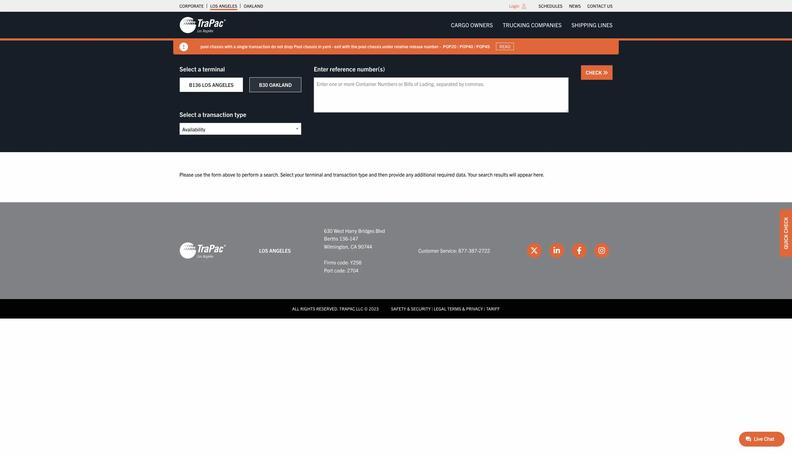 Task type: locate. For each thing, give the bounding box(es) containing it.
1 chassis from the left
[[210, 44, 224, 49]]

3 chassis from the left
[[368, 44, 382, 49]]

|
[[432, 306, 433, 312], [484, 306, 485, 312]]

y258
[[350, 259, 362, 266]]

1 horizontal spatial with
[[342, 44, 350, 49]]

0 vertical spatial terminal
[[203, 65, 225, 73]]

los angeles image
[[180, 16, 226, 34], [180, 242, 226, 260]]

single
[[237, 44, 248, 49]]

berths
[[324, 236, 338, 242]]

menu bar up 'shipping'
[[536, 2, 616, 10]]

with right exit
[[342, 44, 350, 49]]

0 vertical spatial los angeles
[[210, 3, 237, 9]]

oakland
[[244, 3, 263, 9], [269, 82, 292, 88]]

0 vertical spatial select
[[180, 65, 197, 73]]

banner containing cargo owners
[[0, 12, 793, 54]]

los inside footer
[[259, 248, 268, 254]]

privacy
[[466, 306, 483, 312]]

1 vertical spatial angeles
[[212, 82, 234, 88]]

90744
[[358, 244, 372, 250]]

1 horizontal spatial -
[[440, 44, 441, 49]]

1 vertical spatial type
[[359, 172, 368, 178]]

0 horizontal spatial chassis
[[210, 44, 224, 49]]

select
[[180, 65, 197, 73], [180, 111, 197, 118], [280, 172, 294, 178]]

the right use
[[204, 172, 210, 178]]

0 vertical spatial check
[[586, 69, 603, 76]]

0 horizontal spatial and
[[324, 172, 332, 178]]

number
[[424, 44, 439, 49]]

solid image
[[603, 70, 608, 75]]

0 vertical spatial angeles
[[219, 3, 237, 9]]

schedules link
[[539, 2, 563, 10]]

1 horizontal spatial pool
[[358, 44, 367, 49]]

1 horizontal spatial &
[[462, 306, 465, 312]]

terminal right the your
[[305, 172, 323, 178]]

angeles
[[219, 3, 237, 9], [212, 82, 234, 88], [269, 248, 291, 254]]

los angeles image for banner containing cargo owners
[[180, 16, 226, 34]]

tariff
[[486, 306, 500, 312]]

a left search.
[[260, 172, 263, 178]]

0 horizontal spatial the
[[204, 172, 210, 178]]

select for select a terminal
[[180, 65, 197, 73]]

/ left pop40
[[458, 44, 459, 49]]

llc
[[356, 306, 364, 312]]

pool up number(s)
[[358, 44, 367, 49]]

2 horizontal spatial transaction
[[333, 172, 357, 178]]

los angeles image inside footer
[[180, 242, 226, 260]]

2 los angeles image from the top
[[180, 242, 226, 260]]

above
[[223, 172, 235, 178]]

2 chassis from the left
[[303, 44, 317, 49]]

bridges
[[358, 228, 375, 234]]

1 los angeles image from the top
[[180, 16, 226, 34]]

shipping
[[572, 21, 597, 28]]

all
[[292, 306, 300, 312]]

0 vertical spatial the
[[351, 44, 357, 49]]

menu bar down light icon on the right of page
[[446, 19, 618, 31]]

0 horizontal spatial pool
[[201, 44, 209, 49]]

0 vertical spatial oakland
[[244, 3, 263, 9]]

-
[[332, 44, 333, 49], [440, 44, 441, 49]]

code:
[[337, 259, 349, 266], [334, 267, 346, 274]]

630
[[324, 228, 333, 234]]

login
[[510, 3, 520, 9]]

transaction
[[249, 44, 270, 49], [203, 111, 233, 118], [333, 172, 357, 178]]

1 horizontal spatial los angeles
[[259, 248, 291, 254]]

0 horizontal spatial -
[[332, 44, 333, 49]]

Enter reference number(s) text field
[[314, 77, 569, 113]]

login link
[[510, 3, 520, 9]]

0 horizontal spatial oakland
[[244, 3, 263, 9]]

the
[[351, 44, 357, 49], [204, 172, 210, 178]]

blvd
[[376, 228, 385, 234]]

1 vertical spatial the
[[204, 172, 210, 178]]

code: right port
[[334, 267, 346, 274]]

trapac
[[339, 306, 355, 312]]

select up b136
[[180, 65, 197, 73]]

1 with from the left
[[225, 44, 233, 49]]

oakland right b30
[[269, 82, 292, 88]]

terminal up 'b136 los angeles'
[[203, 65, 225, 73]]

in
[[318, 44, 322, 49]]

footer
[[0, 202, 793, 319]]

banner
[[0, 12, 793, 54]]

0 vertical spatial los angeles image
[[180, 16, 226, 34]]

1 and from the left
[[324, 172, 332, 178]]

will
[[510, 172, 517, 178]]

1 vertical spatial terminal
[[305, 172, 323, 178]]

code: up "2704"
[[337, 259, 349, 266]]

firms code:  y258 port code:  2704
[[324, 259, 362, 274]]

pool chassis with a single transaction  do not drop pool chassis in yard -  exit with the pool chassis under relative release number -  pop20 / pop40 / pop45
[[201, 44, 490, 49]]

| left legal
[[432, 306, 433, 312]]

2 vertical spatial select
[[280, 172, 294, 178]]

yard
[[323, 44, 331, 49]]

1 vertical spatial los
[[202, 82, 211, 88]]

0 horizontal spatial /
[[458, 44, 459, 49]]

chassis
[[210, 44, 224, 49], [303, 44, 317, 49], [368, 44, 382, 49]]

wilmington,
[[324, 244, 350, 250]]

& right safety
[[407, 306, 410, 312]]

schedules
[[539, 3, 563, 9]]

136-
[[340, 236, 350, 242]]

a down b136
[[198, 111, 201, 118]]

1 horizontal spatial type
[[359, 172, 368, 178]]

chassis left the under
[[368, 44, 382, 49]]

any
[[406, 172, 414, 178]]

0 vertical spatial code:
[[337, 259, 349, 266]]

corporate
[[180, 3, 204, 9]]

1 vertical spatial select
[[180, 111, 197, 118]]

1 horizontal spatial oakland
[[269, 82, 292, 88]]

safety
[[391, 306, 406, 312]]

0 vertical spatial menu bar
[[536, 2, 616, 10]]

0 horizontal spatial type
[[235, 111, 246, 118]]

chassis left single
[[210, 44, 224, 49]]

1 vertical spatial menu bar
[[446, 19, 618, 31]]

| left tariff
[[484, 306, 485, 312]]

1 vertical spatial transaction
[[203, 111, 233, 118]]

oakland link
[[244, 2, 263, 10]]

los
[[210, 3, 218, 9], [202, 82, 211, 88], [259, 248, 268, 254]]

1 horizontal spatial transaction
[[249, 44, 270, 49]]

/
[[458, 44, 459, 49], [474, 44, 476, 49]]

release
[[410, 44, 423, 49]]

relative
[[395, 44, 409, 49]]

0 vertical spatial transaction
[[249, 44, 270, 49]]

1 & from the left
[[407, 306, 410, 312]]

footer containing 630 west harry bridges blvd
[[0, 202, 793, 319]]

0 horizontal spatial transaction
[[203, 111, 233, 118]]

additional
[[415, 172, 436, 178]]

west
[[334, 228, 344, 234]]

& right terms
[[462, 306, 465, 312]]

and
[[324, 172, 332, 178], [369, 172, 377, 178]]

oakland right los angeles link
[[244, 3, 263, 9]]

port
[[324, 267, 333, 274]]

select down b136
[[180, 111, 197, 118]]

2 with from the left
[[342, 44, 350, 49]]

0 horizontal spatial check
[[586, 69, 603, 76]]

with left single
[[225, 44, 233, 49]]

and left then
[[369, 172, 377, 178]]

1 horizontal spatial and
[[369, 172, 377, 178]]

1 horizontal spatial /
[[474, 44, 476, 49]]

/ left pop45
[[474, 44, 476, 49]]

0 horizontal spatial &
[[407, 306, 410, 312]]

- left exit
[[332, 44, 333, 49]]

terminal
[[203, 65, 225, 73], [305, 172, 323, 178]]

- right number
[[440, 44, 441, 49]]

0 horizontal spatial |
[[432, 306, 433, 312]]

1 vertical spatial check
[[783, 217, 789, 233]]

pool right solid image
[[201, 44, 209, 49]]

and right the your
[[324, 172, 332, 178]]

please
[[180, 172, 194, 178]]

menu bar
[[536, 2, 616, 10], [446, 19, 618, 31]]

b30 oakland
[[259, 82, 292, 88]]

light image
[[522, 4, 526, 9]]

legal
[[434, 306, 447, 312]]

transaction inside banner
[[249, 44, 270, 49]]

select a transaction type
[[180, 111, 246, 118]]

2 vertical spatial los
[[259, 248, 268, 254]]

1 horizontal spatial chassis
[[303, 44, 317, 49]]

1 vertical spatial los angeles image
[[180, 242, 226, 260]]

1 horizontal spatial terminal
[[305, 172, 323, 178]]

read link
[[496, 43, 514, 50]]

reference
[[330, 65, 356, 73]]

contact us
[[588, 3, 613, 9]]

customer service: 877-387-2722
[[419, 248, 490, 254]]

please use the form above to perform a search. select your terminal and transaction type and then provide any additional required data. your search results will appear here.
[[180, 172, 545, 178]]

&
[[407, 306, 410, 312], [462, 306, 465, 312]]

us
[[607, 3, 613, 9]]

los angeles link
[[210, 2, 237, 10]]

0 horizontal spatial los angeles
[[210, 3, 237, 9]]

corporate link
[[180, 2, 204, 10]]

a
[[234, 44, 236, 49], [198, 65, 201, 73], [198, 111, 201, 118], [260, 172, 263, 178]]

the right exit
[[351, 44, 357, 49]]

check button
[[582, 65, 613, 80]]

1 vertical spatial los angeles
[[259, 248, 291, 254]]

pop20
[[443, 44, 457, 49]]

0 horizontal spatial with
[[225, 44, 233, 49]]

2 horizontal spatial chassis
[[368, 44, 382, 49]]

1 - from the left
[[332, 44, 333, 49]]

chassis left in
[[303, 44, 317, 49]]

1 horizontal spatial |
[[484, 306, 485, 312]]

solid image
[[180, 43, 188, 51]]

then
[[378, 172, 388, 178]]

all rights reserved. trapac llc © 2023
[[292, 306, 379, 312]]

select left the your
[[280, 172, 294, 178]]

2023
[[369, 306, 379, 312]]

here.
[[534, 172, 545, 178]]



Task type: vqa. For each thing, say whether or not it's contained in the screenshot.
TIME associated with Real-Time Yard Status LAX
no



Task type: describe. For each thing, give the bounding box(es) containing it.
companies
[[531, 21, 562, 28]]

2 pool from the left
[[358, 44, 367, 49]]

2 and from the left
[[369, 172, 377, 178]]

exit
[[334, 44, 341, 49]]

menu bar containing schedules
[[536, 2, 616, 10]]

do
[[271, 44, 276, 49]]

contact
[[588, 3, 606, 9]]

form
[[212, 172, 222, 178]]

check inside button
[[586, 69, 603, 76]]

reserved.
[[316, 306, 339, 312]]

trucking
[[503, 21, 530, 28]]

ca
[[351, 244, 357, 250]]

cargo
[[451, 21, 469, 28]]

b30
[[259, 82, 268, 88]]

877-
[[459, 248, 469, 254]]

trucking companies
[[503, 21, 562, 28]]

not
[[277, 44, 283, 49]]

2 vertical spatial angeles
[[269, 248, 291, 254]]

tariff link
[[486, 306, 500, 312]]

terms
[[448, 306, 461, 312]]

2 | from the left
[[484, 306, 485, 312]]

2704
[[347, 267, 359, 274]]

your
[[295, 172, 304, 178]]

shipping lines
[[572, 21, 613, 28]]

under
[[383, 44, 394, 49]]

rights
[[301, 306, 315, 312]]

news
[[569, 3, 581, 9]]

quick check
[[783, 217, 789, 249]]

security
[[411, 306, 431, 312]]

0 vertical spatial type
[[235, 111, 246, 118]]

lines
[[598, 21, 613, 28]]

to
[[237, 172, 241, 178]]

firms
[[324, 259, 336, 266]]

0 horizontal spatial terminal
[[203, 65, 225, 73]]

select a terminal
[[180, 65, 225, 73]]

owners
[[471, 21, 493, 28]]

630 west harry bridges blvd berths 136-147 wilmington, ca 90744
[[324, 228, 385, 250]]

required
[[437, 172, 455, 178]]

trucking companies link
[[498, 19, 567, 31]]

a up b136
[[198, 65, 201, 73]]

appear
[[518, 172, 533, 178]]

387-
[[469, 248, 479, 254]]

2 vertical spatial transaction
[[333, 172, 357, 178]]

provide
[[389, 172, 405, 178]]

cargo owners link
[[446, 19, 498, 31]]

enter
[[314, 65, 329, 73]]

legal terms & privacy link
[[434, 306, 483, 312]]

search.
[[264, 172, 279, 178]]

your
[[468, 172, 478, 178]]

number(s)
[[357, 65, 385, 73]]

news link
[[569, 2, 581, 10]]

select for select a transaction type
[[180, 111, 197, 118]]

harry
[[345, 228, 357, 234]]

shipping lines link
[[567, 19, 618, 31]]

1 vertical spatial code:
[[334, 267, 346, 274]]

service:
[[440, 248, 458, 254]]

2722
[[479, 248, 490, 254]]

2 / from the left
[[474, 44, 476, 49]]

los angeles image for footer containing 630 west harry bridges blvd
[[180, 242, 226, 260]]

a left single
[[234, 44, 236, 49]]

pop45
[[477, 44, 490, 49]]

2 - from the left
[[440, 44, 441, 49]]

read
[[500, 44, 511, 49]]

pop40
[[460, 44, 473, 49]]

b136
[[189, 82, 201, 88]]

0 vertical spatial los
[[210, 3, 218, 9]]

1 horizontal spatial check
[[783, 217, 789, 233]]

pool
[[294, 44, 302, 49]]

enter reference number(s)
[[314, 65, 385, 73]]

use
[[195, 172, 202, 178]]

results
[[494, 172, 508, 178]]

menu bar containing cargo owners
[[446, 19, 618, 31]]

quick check link
[[780, 210, 793, 257]]

1 | from the left
[[432, 306, 433, 312]]

1 horizontal spatial the
[[351, 44, 357, 49]]

1 vertical spatial oakland
[[269, 82, 292, 88]]

drop
[[284, 44, 293, 49]]

search
[[479, 172, 493, 178]]

1 / from the left
[[458, 44, 459, 49]]

customer
[[419, 248, 439, 254]]

1 pool from the left
[[201, 44, 209, 49]]

2 & from the left
[[462, 306, 465, 312]]

safety & security link
[[391, 306, 431, 312]]

b136 los angeles
[[189, 82, 234, 88]]

cargo owners
[[451, 21, 493, 28]]

data.
[[456, 172, 467, 178]]

quick
[[783, 235, 789, 249]]

safety & security | legal terms & privacy | tariff
[[391, 306, 500, 312]]

perform
[[242, 172, 259, 178]]



